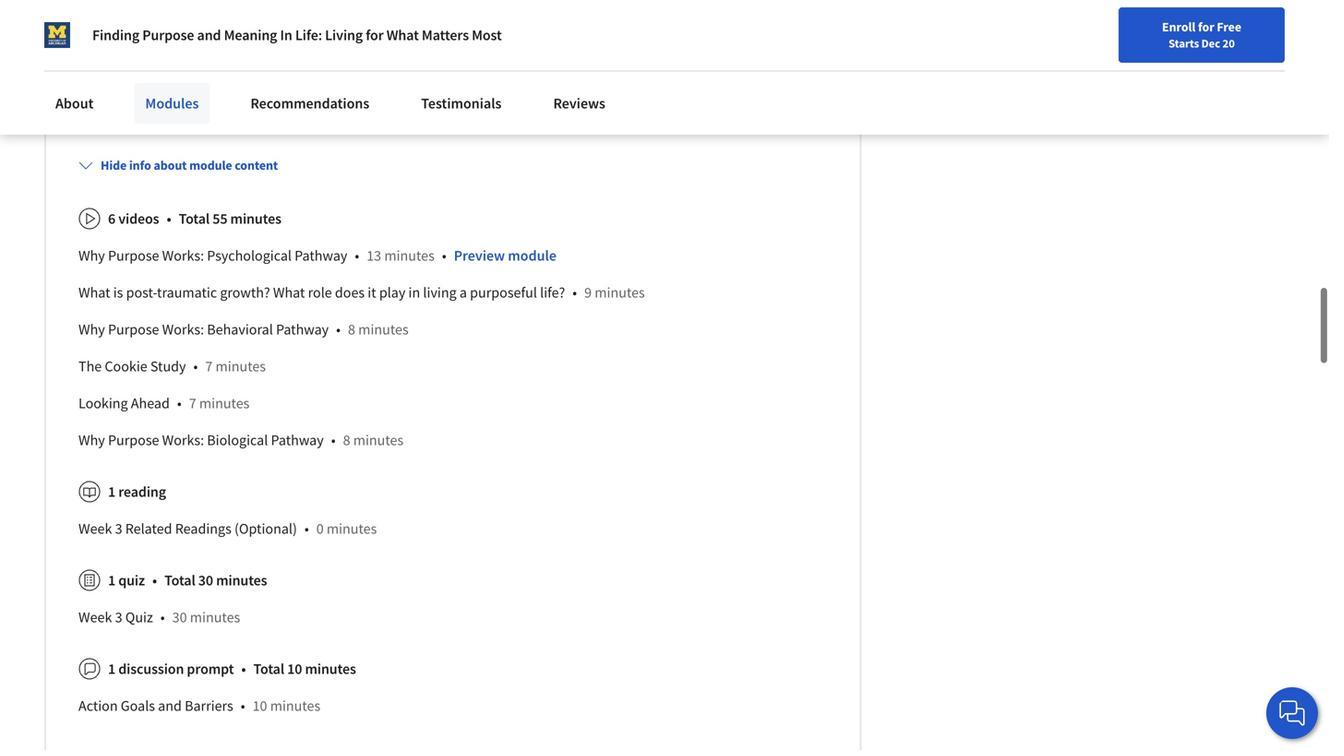 Task type: describe. For each thing, give the bounding box(es) containing it.
why purpose works: behavioral pathway • 8 minutes
[[78, 321, 409, 339]]

1 6 videos from the top
[[108, 114, 159, 132]]

recommendations
[[250, 94, 369, 113]]

chat with us image
[[1278, 699, 1307, 728]]

testimonials link
[[410, 83, 513, 124]]

55
[[213, 210, 228, 228]]

week for week 3 related readings (optional)
[[78, 520, 112, 538]]

1 6 from the top
[[108, 114, 115, 132]]

why purpose works: psychological pathway • 13 minutes • preview module
[[78, 247, 557, 265]]

for inside enroll for free starts dec 20
[[1198, 18, 1215, 35]]

testimonials
[[421, 94, 502, 113]]

2 horizontal spatial what
[[387, 26, 419, 44]]

about link
[[44, 83, 105, 124]]

looking ahead • 7 minutes
[[78, 394, 250, 413]]

barriers
[[185, 697, 233, 716]]

starts
[[1169, 36, 1199, 51]]

week 3 related readings (optional) • 0 minutes
[[78, 520, 377, 538]]

1 horizontal spatial 30
[[198, 572, 213, 590]]

0
[[316, 520, 324, 538]]

pathway for behavioral
[[276, 321, 329, 339]]

play
[[379, 284, 406, 302]]

why purpose works: biological pathway • 8 minutes
[[78, 431, 404, 450]]

meaning
[[224, 26, 277, 44]]

finding
[[92, 26, 139, 44]]

20
[[1223, 36, 1235, 51]]

0 horizontal spatial 30
[[172, 609, 187, 627]]

living
[[325, 26, 363, 44]]

cookie
[[105, 357, 147, 376]]

role
[[308, 284, 332, 302]]

growth?
[[220, 284, 270, 302]]

quiz
[[118, 572, 145, 590]]

preview module link
[[454, 247, 557, 265]]

matters
[[422, 26, 469, 44]]

psychological
[[207, 247, 292, 265]]

3 for •
[[121, 32, 128, 48]]

works: for psychological
[[162, 247, 204, 265]]

reviews link
[[542, 83, 617, 124]]

ahead
[[131, 394, 170, 413]]

3 for related
[[115, 520, 122, 538]]

discussion
[[118, 660, 184, 679]]

about
[[55, 94, 94, 113]]

0 vertical spatial 7
[[205, 357, 213, 376]]

videos inside 'hide info about module content' region
[[118, 210, 159, 228]]

university of michigan image
[[44, 22, 70, 48]]

info
[[129, 157, 151, 174]]

(optional)
[[234, 520, 297, 538]]

9
[[584, 284, 592, 302]]

1 for 1 discussion prompt
[[108, 660, 115, 679]]

quiz
[[125, 609, 153, 627]]

goals
[[121, 697, 155, 716]]

enroll for free starts dec 20
[[1162, 18, 1242, 51]]

living
[[423, 284, 457, 302]]

coursera image
[[22, 15, 139, 45]]

why for why purpose works: biological pathway • 8 minutes
[[78, 431, 105, 450]]

in
[[280, 26, 292, 44]]

week 3 quiz • 30 minutes
[[78, 609, 240, 627]]

8 for why purpose works: behavioral pathway
[[348, 321, 355, 339]]

1 reading
[[108, 483, 166, 501]]

6 videos inside 'hide info about module content' region
[[108, 210, 159, 228]]

included
[[124, 77, 178, 95]]

a
[[460, 284, 467, 302]]

dec
[[1202, 36, 1220, 51]]

purpose for finding purpose and meaning in life: living for what matters most
[[142, 26, 194, 44]]

1 for 1 quiz
[[108, 572, 115, 590]]

total for total 30 minutes
[[164, 572, 195, 590]]

finding purpose and meaning in life: living for what matters most
[[92, 26, 502, 44]]

modules
[[145, 94, 199, 113]]

looking
[[78, 394, 128, 413]]

1 quiz
[[108, 572, 145, 590]]

behavioral
[[207, 321, 273, 339]]



Task type: vqa. For each thing, say whether or not it's contained in the screenshot.
entry within Performance-Based Admissions provides students who do not have the standard entry requirments for a degree with alternative route to entry.
no



Task type: locate. For each thing, give the bounding box(es) containing it.
1 for 1 reading
[[108, 483, 115, 501]]

the
[[78, 357, 102, 376]]

pathway up role
[[295, 247, 347, 265]]

1 horizontal spatial what
[[273, 284, 305, 302]]

purpose right finding
[[142, 26, 194, 44]]

10
[[287, 660, 302, 679], [253, 697, 267, 716]]

for
[[1198, 18, 1215, 35], [366, 26, 384, 44]]

0 vertical spatial and
[[197, 26, 221, 44]]

1 vertical spatial 10
[[253, 697, 267, 716]]

week for week 3 quiz
[[78, 609, 112, 627]]

purpose up cookie
[[108, 321, 159, 339]]

2 videos from the top
[[118, 210, 159, 228]]

• total 30 minutes
[[152, 572, 267, 590]]

1 vertical spatial 7
[[189, 394, 196, 413]]

0 vertical spatial videos
[[118, 114, 159, 132]]

videos down info
[[118, 210, 159, 228]]

6 videos
[[108, 114, 159, 132], [108, 210, 159, 228]]

7 down the cookie study • 7 minutes
[[189, 394, 196, 413]]

3 works: from the top
[[162, 431, 204, 450]]

1 vertical spatial pathway
[[276, 321, 329, 339]]

purpose
[[142, 26, 194, 44], [108, 247, 159, 265], [108, 321, 159, 339], [108, 431, 159, 450]]

menu item
[[996, 18, 1115, 78]]

works: down the looking ahead • 7 minutes
[[162, 431, 204, 450]]

action goals and barriers • 10 minutes
[[78, 697, 320, 716]]

1 videos from the top
[[118, 114, 159, 132]]

videos down what's included
[[118, 114, 159, 132]]

life:
[[295, 26, 322, 44]]

total up "week 3 quiz • 30 minutes"
[[164, 572, 195, 590]]

biological
[[207, 431, 268, 450]]

1 week from the top
[[78, 520, 112, 538]]

total for total 55 minutes
[[179, 210, 210, 228]]

6 down what's on the top of page
[[108, 114, 115, 132]]

pathway for psychological
[[295, 247, 347, 265]]

3
[[121, 32, 128, 48], [115, 520, 122, 538], [115, 609, 122, 627]]

works: down traumatic
[[162, 321, 204, 339]]

• total 10 minutes
[[241, 660, 356, 679]]

hour
[[155, 32, 181, 48]]

total right prompt
[[253, 660, 284, 679]]

2 vertical spatial works:
[[162, 431, 204, 450]]

8 for why purpose works: biological pathway
[[343, 431, 350, 450]]

module right about
[[189, 157, 232, 174]]

study
[[150, 357, 186, 376]]

10 right prompt
[[287, 660, 302, 679]]

prompt
[[187, 660, 234, 679]]

what left matters
[[387, 26, 419, 44]]

3 right module
[[121, 32, 128, 48]]

purpose for why purpose works: psychological pathway • 13 minutes • preview module
[[108, 247, 159, 265]]

2 6 from the top
[[108, 210, 115, 228]]

0 vertical spatial 6 videos
[[108, 114, 159, 132]]

pathway
[[295, 247, 347, 265], [276, 321, 329, 339], [271, 431, 324, 450]]

3 why from the top
[[78, 431, 105, 450]]

2 6 videos from the top
[[108, 210, 159, 228]]

0 vertical spatial why
[[78, 247, 105, 265]]

hide info about module content region
[[78, 193, 827, 732]]

week left related
[[78, 520, 112, 538]]

purpose up post-
[[108, 247, 159, 265]]

0 vertical spatial total
[[179, 210, 210, 228]]

what left "is"
[[78, 284, 110, 302]]

0 vertical spatial 3
[[121, 32, 128, 48]]

purpose for why purpose works: biological pathway • 8 minutes
[[108, 431, 159, 450]]

1 horizontal spatial 7
[[205, 357, 213, 376]]

7 right study on the left
[[205, 357, 213, 376]]

module 3 • 1 hour to complete
[[78, 32, 248, 48]]

2 vertical spatial 3
[[115, 609, 122, 627]]

0 vertical spatial week
[[78, 520, 112, 538]]

0 vertical spatial 8
[[348, 321, 355, 339]]

1 works: from the top
[[162, 247, 204, 265]]

1 left quiz
[[108, 572, 115, 590]]

what's included
[[78, 77, 178, 95]]

and inside 'hide info about module content' region
[[158, 697, 182, 716]]

8
[[348, 321, 355, 339], [343, 431, 350, 450]]

in
[[408, 284, 420, 302]]

total left '55'
[[179, 210, 210, 228]]

reading
[[118, 483, 166, 501]]

6 videos down what's included
[[108, 114, 159, 132]]

0 horizontal spatial and
[[158, 697, 182, 716]]

preview
[[454, 247, 505, 265]]

6 videos down info
[[108, 210, 159, 228]]

and for barriers
[[158, 697, 182, 716]]

10 right barriers
[[253, 697, 267, 716]]

0 horizontal spatial what
[[78, 284, 110, 302]]

13
[[367, 247, 381, 265]]

0 vertical spatial works:
[[162, 247, 204, 265]]

1 vertical spatial 8
[[343, 431, 350, 450]]

1 vertical spatial and
[[158, 697, 182, 716]]

1 vertical spatial 30
[[172, 609, 187, 627]]

1 vertical spatial works:
[[162, 321, 204, 339]]

module inside region
[[508, 247, 557, 265]]

reviews
[[553, 94, 606, 113]]

complete
[[197, 32, 248, 48]]

content
[[235, 157, 278, 174]]

why for why purpose works: psychological pathway • 13 minutes • preview module
[[78, 247, 105, 265]]

2 vertical spatial why
[[78, 431, 105, 450]]

0 horizontal spatial 10
[[253, 697, 267, 716]]

total
[[179, 210, 210, 228], [164, 572, 195, 590], [253, 660, 284, 679]]

it
[[368, 284, 376, 302]]

purpose down ahead
[[108, 431, 159, 450]]

1 horizontal spatial 10
[[287, 660, 302, 679]]

why
[[78, 247, 105, 265], [78, 321, 105, 339], [78, 431, 105, 450]]

pathway right biological
[[271, 431, 324, 450]]

for right living
[[366, 26, 384, 44]]

1 left hour on the left of page
[[146, 32, 153, 48]]

1 vertical spatial 6
[[108, 210, 115, 228]]

the cookie study • 7 minutes
[[78, 357, 266, 376]]

what left role
[[273, 284, 305, 302]]

• total 55 minutes
[[167, 210, 281, 228]]

7
[[205, 357, 213, 376], [189, 394, 196, 413]]

None search field
[[263, 12, 568, 48]]

works: for biological
[[162, 431, 204, 450]]

1 vertical spatial videos
[[118, 210, 159, 228]]

does
[[335, 284, 365, 302]]

1 horizontal spatial and
[[197, 26, 221, 44]]

1 vertical spatial module
[[508, 247, 557, 265]]

0 horizontal spatial for
[[366, 26, 384, 44]]

1 vertical spatial why
[[78, 321, 105, 339]]

1 left reading
[[108, 483, 115, 501]]

30 right quiz
[[172, 609, 187, 627]]

what
[[387, 26, 419, 44], [78, 284, 110, 302], [273, 284, 305, 302]]

pathway down role
[[276, 321, 329, 339]]

why for why purpose works: behavioral pathway • 8 minutes
[[78, 321, 105, 339]]

about
[[154, 157, 187, 174]]

works: up traumatic
[[162, 247, 204, 265]]

videos
[[118, 114, 159, 132], [118, 210, 159, 228]]

2 why from the top
[[78, 321, 105, 339]]

most
[[472, 26, 502, 44]]

works: for behavioral
[[162, 321, 204, 339]]

1 why from the top
[[78, 247, 105, 265]]

1 vertical spatial 6 videos
[[108, 210, 159, 228]]

for up dec
[[1198, 18, 1215, 35]]

3 for quiz
[[115, 609, 122, 627]]

1 vertical spatial 3
[[115, 520, 122, 538]]

to
[[184, 32, 195, 48]]

and right goals
[[158, 697, 182, 716]]

minutes
[[230, 210, 281, 228], [384, 247, 435, 265], [595, 284, 645, 302], [358, 321, 409, 339], [216, 357, 266, 376], [199, 394, 250, 413], [353, 431, 404, 450], [327, 520, 377, 538], [216, 572, 267, 590], [190, 609, 240, 627], [305, 660, 356, 679], [270, 697, 320, 716]]

modules link
[[134, 83, 210, 124]]

readings
[[175, 520, 231, 538]]

0 vertical spatial 10
[[287, 660, 302, 679]]

action
[[78, 697, 118, 716]]

6 down "hide"
[[108, 210, 115, 228]]

hide info about module content button
[[71, 149, 285, 182]]

2 vertical spatial total
[[253, 660, 284, 679]]

hide
[[101, 157, 127, 174]]

0 vertical spatial 30
[[198, 572, 213, 590]]

30 down readings
[[198, 572, 213, 590]]

1 horizontal spatial module
[[508, 247, 557, 265]]

1 vertical spatial total
[[164, 572, 195, 590]]

week left quiz
[[78, 609, 112, 627]]

traumatic
[[157, 284, 217, 302]]

free
[[1217, 18, 1242, 35]]

info about module content element
[[71, 141, 827, 732]]

3 left related
[[115, 520, 122, 538]]

week
[[78, 520, 112, 538], [78, 609, 112, 627]]

module inside dropdown button
[[189, 157, 232, 174]]

•
[[135, 32, 139, 48], [167, 210, 171, 228], [355, 247, 359, 265], [442, 247, 446, 265], [573, 284, 577, 302], [336, 321, 341, 339], [193, 357, 198, 376], [177, 394, 182, 413], [331, 431, 336, 450], [304, 520, 309, 538], [152, 572, 157, 590], [160, 609, 165, 627], [241, 660, 246, 679], [241, 697, 245, 716]]

works:
[[162, 247, 204, 265], [162, 321, 204, 339], [162, 431, 204, 450]]

module up life?
[[508, 247, 557, 265]]

0 vertical spatial pathway
[[295, 247, 347, 265]]

and for meaning
[[197, 26, 221, 44]]

1
[[146, 32, 153, 48], [108, 483, 115, 501], [108, 572, 115, 590], [108, 660, 115, 679]]

6
[[108, 114, 115, 132], [108, 210, 115, 228]]

post-
[[126, 284, 157, 302]]

1 up action
[[108, 660, 115, 679]]

purpose for why purpose works: behavioral pathway • 8 minutes
[[108, 321, 159, 339]]

module
[[78, 32, 119, 48]]

0 horizontal spatial 7
[[189, 394, 196, 413]]

3 left quiz
[[115, 609, 122, 627]]

purposeful
[[470, 284, 537, 302]]

and right to
[[197, 26, 221, 44]]

recommendations link
[[239, 83, 381, 124]]

0 horizontal spatial module
[[189, 157, 232, 174]]

0 vertical spatial 6
[[108, 114, 115, 132]]

enroll
[[1162, 18, 1196, 35]]

what's
[[78, 77, 121, 95]]

pathway for biological
[[271, 431, 324, 450]]

hide info about module content
[[101, 157, 278, 174]]

2 works: from the top
[[162, 321, 204, 339]]

1 discussion prompt
[[108, 660, 234, 679]]

1 vertical spatial week
[[78, 609, 112, 627]]

2 vertical spatial pathway
[[271, 431, 324, 450]]

1 horizontal spatial for
[[1198, 18, 1215, 35]]

total for total 10 minutes
[[253, 660, 284, 679]]

2 week from the top
[[78, 609, 112, 627]]

30
[[198, 572, 213, 590], [172, 609, 187, 627]]

related
[[125, 520, 172, 538]]

what is post-traumatic growth? what role does it play in living a purposeful life? • 9 minutes
[[78, 284, 645, 302]]

module
[[189, 157, 232, 174], [508, 247, 557, 265]]

life?
[[540, 284, 565, 302]]

0 vertical spatial module
[[189, 157, 232, 174]]

6 inside 'hide info about module content' region
[[108, 210, 115, 228]]

is
[[113, 284, 123, 302]]



